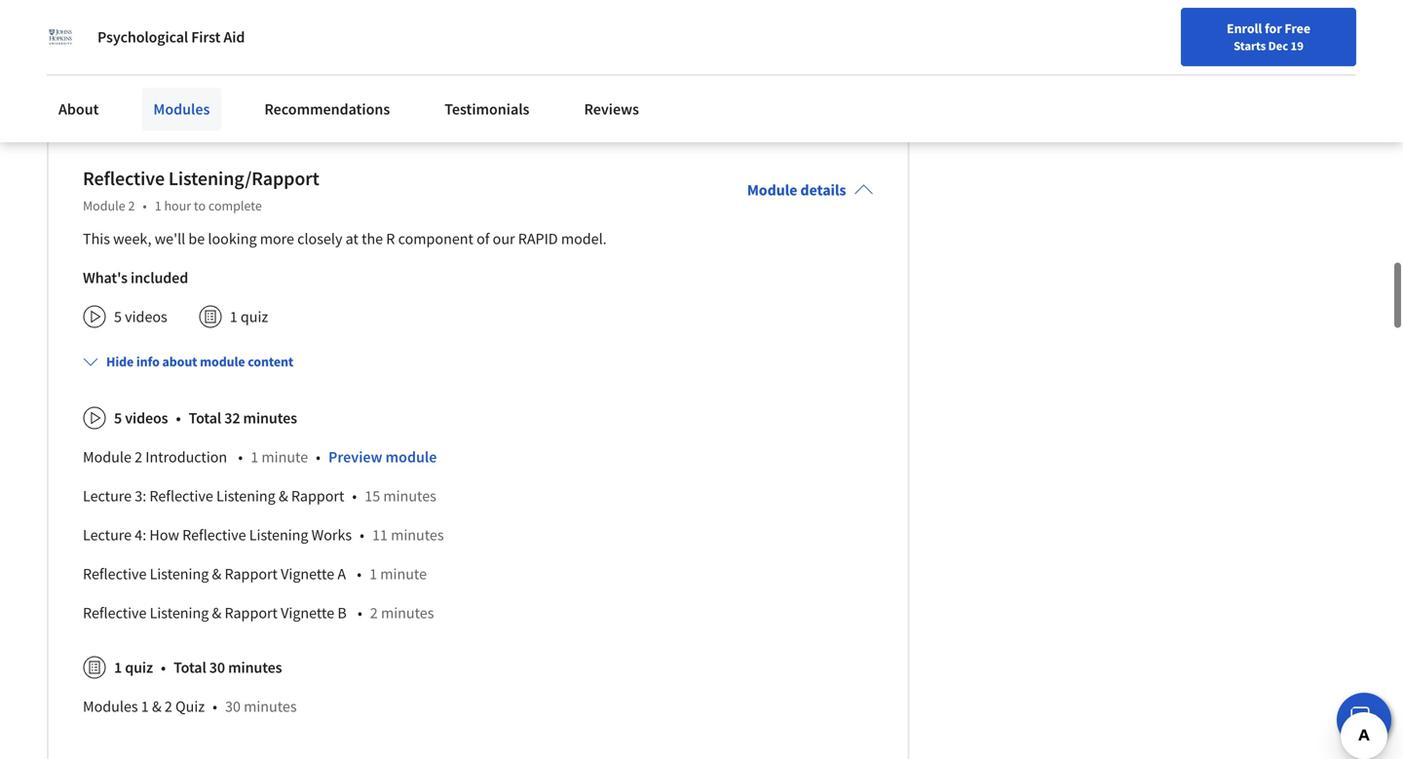 Task type: describe. For each thing, give the bounding box(es) containing it.
info
[[136, 353, 160, 371]]

1 discussion prompt
[[114, 38, 247, 58]]

1 left quiz
[[141, 697, 149, 717]]

1 vertical spatial 30
[[225, 697, 241, 717]]

& for reflective listening & rapport vignette a
[[212, 564, 221, 584]]

rapid
[[518, 229, 558, 249]]

minutes down reflective listening & rapport vignette b • 2 minutes
[[228, 658, 282, 678]]

module for module 2 introduction • 1 minute • preview module
[[83, 448, 131, 467]]

career
[[1003, 61, 1040, 79]]

modules link
[[142, 88, 222, 131]]

• left '10'
[[199, 77, 204, 97]]

hide
[[106, 353, 134, 371]]

• inside reflective listening/rapport module 2 • 1 hour to complete
[[143, 197, 147, 215]]

module for module details
[[747, 181, 797, 200]]

prompt
[[197, 38, 247, 58]]

works
[[312, 526, 352, 545]]

total for total 30 minutes
[[174, 658, 206, 678]]

15
[[365, 487, 380, 506]]

hour
[[164, 197, 191, 215]]

videos inside hide info about module content region
[[125, 409, 168, 428]]

psychological
[[97, 27, 188, 47]]

a
[[338, 564, 346, 584]]

11
[[372, 526, 388, 545]]

2 left quiz
[[165, 697, 172, 717]]

testimonials
[[445, 99, 530, 119]]

r
[[386, 229, 395, 249]]

• total 30 minutes
[[161, 658, 282, 678]]

32
[[224, 409, 240, 428]]

at
[[346, 229, 359, 249]]

• left 15
[[352, 487, 357, 506]]

pfa
[[83, 77, 107, 97]]

hide info about module content
[[106, 353, 294, 371]]

b
[[338, 603, 347, 623]]

minutes right 11
[[391, 526, 444, 545]]

lecture 4: how reflective listening works • 11 minutes
[[83, 526, 444, 545]]

your
[[123, 77, 152, 97]]

minutes right 15
[[383, 487, 436, 506]]

enroll for free starts dec 19
[[1227, 19, 1311, 54]]

modules for modules 1 & 2 quiz • 30 minutes
[[83, 697, 138, 717]]

be
[[189, 229, 205, 249]]

1 right a
[[369, 564, 377, 584]]

lecture for lecture 3: reflective listening & rapport
[[83, 487, 132, 506]]

& for modules 1 & 2 quiz
[[152, 697, 161, 717]]

reflective listening/rapport module 2 • 1 hour to complete
[[83, 166, 319, 215]]

minutes down "• total 30 minutes"
[[244, 697, 297, 717]]

about
[[162, 353, 197, 371]]

10
[[212, 77, 227, 97]]

new
[[975, 61, 1000, 79]]

• up introduction
[[176, 409, 181, 428]]

2 right b
[[370, 603, 378, 623]]

• down • total 32 minutes
[[238, 448, 243, 467]]

1 videos from the top
[[125, 307, 167, 327]]

• left 11
[[360, 526, 364, 545]]

listening up "• total 30 minutes"
[[150, 603, 209, 623]]

total for total 32 minutes
[[189, 409, 221, 428]]

minutes right '10'
[[230, 77, 284, 97]]

closely
[[297, 229, 342, 249]]

module details
[[747, 181, 846, 200]]

find your new career
[[918, 61, 1040, 79]]

0 vertical spatial quiz
[[241, 307, 268, 327]]

what's included
[[83, 268, 188, 288]]

this
[[83, 229, 110, 249]]

1 down the individuals
[[114, 38, 122, 58]]

psychological first aid
[[97, 27, 245, 47]]

module 2 introduction • 1 minute • preview module
[[83, 448, 437, 467]]

find your new career link
[[908, 58, 1050, 83]]

recommendations
[[264, 99, 390, 119]]

pfa & your goals • 10 minutes
[[83, 77, 284, 97]]

coursera image
[[23, 55, 147, 86]]

your
[[946, 61, 972, 79]]

chat with us image
[[1349, 705, 1380, 736]]

first
[[191, 27, 221, 47]]

listening down how
[[150, 564, 209, 584]]

lecture for lecture 4: how reflective listening works
[[83, 526, 132, 545]]

show notifications image
[[1196, 63, 1219, 87]]

we'll
[[155, 229, 185, 249]]

for
[[1265, 19, 1282, 37]]

• total 32 minutes
[[176, 409, 297, 428]]

listening/rapport
[[169, 166, 319, 191]]

quiz
[[175, 697, 205, 717]]

about link
[[47, 88, 111, 131]]

modules for modules
[[153, 99, 210, 119]]

module inside reflective listening/rapport module 2 • 1 hour to complete
[[83, 197, 125, 215]]

module inside hide info about module content region
[[386, 448, 437, 467]]

preview
[[328, 448, 382, 467]]

introduction
[[145, 448, 227, 467]]

& for reflective listening & rapport vignette b
[[212, 603, 221, 623]]

rapport for a
[[225, 564, 278, 584]]

aid
[[224, 27, 245, 47]]

2 inside reflective listening/rapport module 2 • 1 hour to complete
[[128, 197, 135, 215]]

find
[[918, 61, 943, 79]]

• right b
[[358, 603, 362, 623]]

about
[[58, 99, 99, 119]]

details
[[801, 181, 846, 200]]

to
[[194, 197, 206, 215]]

listening down lecture 3: reflective listening & rapport • 15 minutes
[[249, 526, 308, 545]]

4:
[[135, 526, 146, 545]]

rapport for b
[[225, 603, 278, 623]]



Task type: locate. For each thing, give the bounding box(es) containing it.
• up modules 1 & 2 quiz • 30 minutes
[[161, 658, 166, 678]]

module right about
[[200, 353, 245, 371]]

1 vertical spatial vignette
[[281, 603, 334, 623]]

lecture left 4:
[[83, 526, 132, 545]]

0 horizontal spatial 1 quiz
[[114, 658, 153, 678]]

1 vertical spatial lecture
[[83, 526, 132, 545]]

5 down hide
[[114, 409, 122, 428]]

0 vertical spatial 5
[[114, 307, 122, 327]]

for
[[31, 10, 53, 29]]

minutes right b
[[381, 603, 434, 623]]

minutes
[[230, 77, 284, 97], [243, 409, 297, 428], [383, 487, 436, 506], [391, 526, 444, 545], [381, 603, 434, 623], [228, 658, 282, 678], [244, 697, 297, 717]]

1 up modules 1 & 2 quiz • 30 minutes
[[114, 658, 122, 678]]

vignette left a
[[281, 564, 334, 584]]

videos up introduction
[[125, 409, 168, 428]]

reflective inside reflective listening/rapport module 2 • 1 hour to complete
[[83, 166, 165, 191]]

lecture 3: reflective listening & rapport • 15 minutes
[[83, 487, 436, 506]]

total
[[189, 409, 221, 428], [174, 658, 206, 678]]

reflective for reflective listening & rapport vignette a • 1 minute
[[83, 564, 147, 584]]

our
[[493, 229, 515, 249]]

looking
[[208, 229, 257, 249]]

module left introduction
[[83, 448, 131, 467]]

module right preview
[[386, 448, 437, 467]]

quiz up content
[[241, 307, 268, 327]]

vignette left b
[[281, 603, 334, 623]]

recommendations link
[[253, 88, 402, 131]]

1 vertical spatial module
[[386, 448, 437, 467]]

total left 32
[[189, 409, 221, 428]]

&
[[110, 77, 120, 97], [279, 487, 288, 506], [212, 564, 221, 584], [212, 603, 221, 623], [152, 697, 161, 717]]

2 vignette from the top
[[281, 603, 334, 623]]

reflective listening & rapport vignette b • 2 minutes
[[83, 603, 434, 623]]

1 quiz up modules 1 & 2 quiz • 30 minutes
[[114, 658, 153, 678]]

& up lecture 4: how reflective listening works • 11 minutes
[[279, 487, 288, 506]]

5 videos
[[114, 307, 167, 327], [114, 409, 168, 428]]

2 videos from the top
[[125, 409, 168, 428]]

1 vertical spatial minute
[[380, 564, 427, 584]]

modules 1 & 2 quiz • 30 minutes
[[83, 697, 297, 717]]

• left hour
[[143, 197, 147, 215]]

reflective
[[83, 166, 165, 191], [150, 487, 213, 506], [182, 526, 246, 545], [83, 564, 147, 584], [83, 603, 147, 623]]

0 horizontal spatial minute
[[262, 448, 308, 467]]

1 vertical spatial total
[[174, 658, 206, 678]]

reviews link
[[572, 88, 651, 131]]

listening
[[216, 487, 276, 506], [249, 526, 308, 545], [150, 564, 209, 584], [150, 603, 209, 623]]

content
[[248, 353, 294, 371]]

reviews
[[584, 99, 639, 119]]

model.
[[561, 229, 607, 249]]

the
[[362, 229, 383, 249]]

reflective for reflective listening & rapport vignette b • 2 minutes
[[83, 603, 147, 623]]

1 vertical spatial quiz
[[125, 658, 153, 678]]

enroll
[[1227, 19, 1262, 37]]

rapport down reflective listening & rapport vignette a • 1 minute
[[225, 603, 278, 623]]

1 horizontal spatial module
[[386, 448, 437, 467]]

module inside the hide info about module content dropdown button
[[200, 353, 245, 371]]

lecture left 3:
[[83, 487, 132, 506]]

lecture
[[83, 487, 132, 506], [83, 526, 132, 545]]

1 vertical spatial 5 videos
[[114, 409, 168, 428]]

1 lecture from the top
[[83, 487, 132, 506]]

goals
[[155, 77, 191, 97]]

0 vertical spatial videos
[[125, 307, 167, 327]]

• right a
[[357, 564, 362, 584]]

5 down what's
[[114, 307, 122, 327]]

preview module link
[[328, 448, 437, 467]]

30
[[209, 658, 225, 678], [225, 697, 241, 717]]

2 5 videos from the top
[[114, 409, 168, 428]]

minutes right 32
[[243, 409, 297, 428]]

• right quiz
[[213, 697, 217, 717]]

1 up lecture 3: reflective listening & rapport • 15 minutes
[[251, 448, 258, 467]]

discussion
[[125, 38, 194, 58]]

for individuals
[[31, 10, 130, 29]]

info about module content element
[[75, 336, 874, 734]]

2 lecture from the top
[[83, 526, 132, 545]]

english
[[1085, 61, 1133, 80]]

1 5 from the top
[[114, 307, 122, 327]]

1 vertical spatial rapport
[[225, 564, 278, 584]]

reflective for reflective listening/rapport module 2 • 1 hour to complete
[[83, 166, 165, 191]]

rapport up reflective listening & rapport vignette b • 2 minutes
[[225, 564, 278, 584]]

1 left hour
[[155, 197, 161, 215]]

1 horizontal spatial modules
[[153, 99, 210, 119]]

individuals
[[56, 10, 130, 29]]

& down reflective listening & rapport vignette a • 1 minute
[[212, 603, 221, 623]]

0 vertical spatial 30
[[209, 658, 225, 678]]

& right pfa
[[110, 77, 120, 97]]

1 vertical spatial 1 quiz
[[114, 658, 153, 678]]

•
[[199, 77, 204, 97], [143, 197, 147, 215], [176, 409, 181, 428], [238, 448, 243, 467], [316, 448, 321, 467], [352, 487, 357, 506], [360, 526, 364, 545], [357, 564, 362, 584], [358, 603, 362, 623], [161, 658, 166, 678], [213, 697, 217, 717]]

of
[[477, 229, 490, 249]]

0 vertical spatial 1 quiz
[[230, 307, 268, 327]]

modules
[[153, 99, 210, 119], [83, 697, 138, 717]]

modules left quiz
[[83, 697, 138, 717]]

hide info about module content region
[[83, 391, 874, 734]]

videos
[[125, 307, 167, 327], [125, 409, 168, 428]]

2 vertical spatial rapport
[[225, 603, 278, 623]]

1 quiz up content
[[230, 307, 268, 327]]

1 5 videos from the top
[[114, 307, 167, 327]]

1 horizontal spatial quiz
[[241, 307, 268, 327]]

what's
[[83, 268, 128, 288]]

3:
[[135, 487, 146, 506]]

more
[[260, 229, 294, 249]]

quiz up modules 1 & 2 quiz • 30 minutes
[[125, 658, 153, 678]]

19
[[1291, 38, 1304, 54]]

0 vertical spatial 5 videos
[[114, 307, 167, 327]]

total up modules 1 & 2 quiz • 30 minutes
[[174, 658, 206, 678]]

0 horizontal spatial quiz
[[125, 658, 153, 678]]

module left details
[[747, 181, 797, 200]]

5 videos down info
[[114, 409, 168, 428]]

minute down 11
[[380, 564, 427, 584]]

johns hopkins university image
[[47, 23, 74, 51]]

5 videos inside hide info about module content region
[[114, 409, 168, 428]]

1 up hide info about module content
[[230, 307, 238, 327]]

30 down "• total 30 minutes"
[[225, 697, 241, 717]]

1 vertical spatial 5
[[114, 409, 122, 428]]

dec
[[1269, 38, 1288, 54]]

rapport up the works
[[291, 487, 344, 506]]

1 vertical spatial modules
[[83, 697, 138, 717]]

0 vertical spatial total
[[189, 409, 221, 428]]

5 inside hide info about module content region
[[114, 409, 122, 428]]

quiz
[[241, 307, 268, 327], [125, 658, 153, 678]]

5
[[114, 307, 122, 327], [114, 409, 122, 428]]

videos down what's included
[[125, 307, 167, 327]]

& up reflective listening & rapport vignette b • 2 minutes
[[212, 564, 221, 584]]

2 up week,
[[128, 197, 135, 215]]

0 horizontal spatial module
[[200, 353, 245, 371]]

complete
[[208, 197, 262, 215]]

2 5 from the top
[[114, 409, 122, 428]]

1 horizontal spatial minute
[[380, 564, 427, 584]]

component
[[398, 229, 474, 249]]

this week, we'll be looking more closely at the r component of our rapid model.
[[83, 229, 607, 249]]

minute up lecture 3: reflective listening & rapport • 15 minutes
[[262, 448, 308, 467]]

2
[[128, 197, 135, 215], [135, 448, 142, 467], [370, 603, 378, 623], [165, 697, 172, 717]]

None search field
[[278, 51, 599, 90]]

& left quiz
[[152, 697, 161, 717]]

modules inside hide info about module content region
[[83, 697, 138, 717]]

minute
[[262, 448, 308, 467], [380, 564, 427, 584]]

vignette
[[281, 564, 334, 584], [281, 603, 334, 623]]

0 vertical spatial minute
[[262, 448, 308, 467]]

1 horizontal spatial 1 quiz
[[230, 307, 268, 327]]

0 horizontal spatial modules
[[83, 697, 138, 717]]

modules down pfa & your goals • 10 minutes
[[153, 99, 210, 119]]

free
[[1285, 19, 1311, 37]]

hide info about module content button
[[75, 344, 301, 379]]

quiz inside hide info about module content region
[[125, 658, 153, 678]]

0 vertical spatial module
[[200, 353, 245, 371]]

1
[[114, 38, 122, 58], [155, 197, 161, 215], [230, 307, 238, 327], [251, 448, 258, 467], [369, 564, 377, 584], [114, 658, 122, 678], [141, 697, 149, 717]]

• left preview
[[316, 448, 321, 467]]

1 vertical spatial videos
[[125, 409, 168, 428]]

listening down module 2 introduction • 1 minute • preview module
[[216, 487, 276, 506]]

0 vertical spatial lecture
[[83, 487, 132, 506]]

1 inside reflective listening/rapport module 2 • 1 hour to complete
[[155, 197, 161, 215]]

1 quiz inside hide info about module content region
[[114, 658, 153, 678]]

english button
[[1050, 39, 1168, 102]]

module inside hide info about module content region
[[83, 448, 131, 467]]

testimonials link
[[433, 88, 541, 131]]

vignette for b
[[281, 603, 334, 623]]

starts
[[1234, 38, 1266, 54]]

0 vertical spatial modules
[[153, 99, 210, 119]]

5 videos down what's included
[[114, 307, 167, 327]]

0 vertical spatial rapport
[[291, 487, 344, 506]]

week,
[[113, 229, 152, 249]]

included
[[131, 268, 188, 288]]

2 up 3:
[[135, 448, 142, 467]]

rapport
[[291, 487, 344, 506], [225, 564, 278, 584], [225, 603, 278, 623]]

30 up modules 1 & 2 quiz • 30 minutes
[[209, 658, 225, 678]]

1 vignette from the top
[[281, 564, 334, 584]]

0 vertical spatial vignette
[[281, 564, 334, 584]]

vignette for a
[[281, 564, 334, 584]]

reflective listening & rapport vignette a • 1 minute
[[83, 564, 427, 584]]

module up this
[[83, 197, 125, 215]]

how
[[150, 526, 179, 545]]



Task type: vqa. For each thing, say whether or not it's contained in the screenshot.
1 DISCUSSION PROMPT
yes



